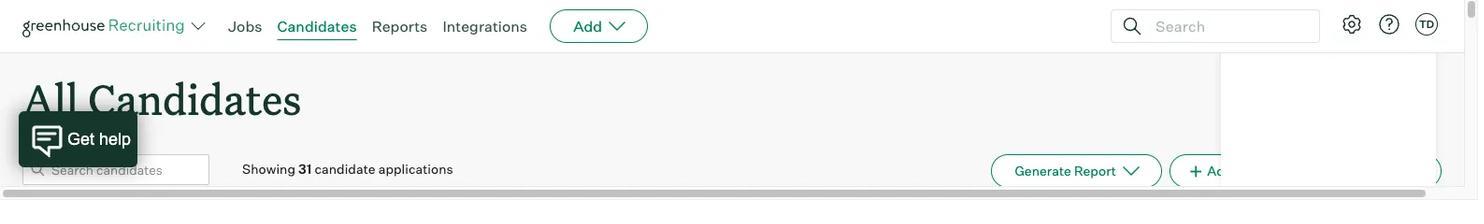 Task type: vqa. For each thing, say whether or not it's contained in the screenshot.
no
yes



Task type: locate. For each thing, give the bounding box(es) containing it.
no recently viewed
[[1252, 19, 1406, 39]]

recently
[[1278, 19, 1346, 39]]

candidates link
[[277, 17, 357, 36]]

generate report button
[[992, 155, 1163, 188]]

td button
[[1413, 9, 1443, 39]]

candidate
[[315, 161, 376, 177]]

reports link
[[372, 17, 428, 36]]

checkmark image
[[31, 196, 45, 200]]

add
[[574, 17, 603, 36], [1208, 163, 1233, 179]]

candidates down jobs
[[88, 71, 302, 126]]

Search text field
[[1152, 13, 1303, 40]]

candidates
[[277, 17, 357, 36], [88, 71, 302, 126]]

31
[[298, 161, 312, 177]]

1 vertical spatial add
[[1208, 163, 1233, 179]]

applications
[[379, 161, 453, 177]]

add candidate link
[[1170, 155, 1319, 188]]

0 vertical spatial add
[[574, 17, 603, 36]]

1 horizontal spatial add
[[1208, 163, 1233, 179]]

0 horizontal spatial add
[[574, 17, 603, 36]]

reports
[[372, 17, 428, 36]]

add inside popup button
[[574, 17, 603, 36]]

Search candidates field
[[22, 155, 210, 185]]

candidates right jobs
[[277, 17, 357, 36]]

0 vertical spatial candidates
[[277, 17, 357, 36]]

candidate reports are now available! apply filters and select "view in app" element
[[992, 155, 1163, 188]]

generate report
[[1015, 163, 1117, 179]]

no
[[1252, 19, 1274, 39]]



Task type: describe. For each thing, give the bounding box(es) containing it.
showing 31 candidate applications
[[242, 161, 453, 177]]

td button
[[1416, 13, 1439, 36]]

all
[[22, 71, 78, 126]]

jobs link
[[228, 17, 262, 36]]

1 vertical spatial candidates
[[88, 71, 302, 126]]

jobs
[[228, 17, 262, 36]]

report
[[1075, 163, 1117, 179]]

showing
[[242, 161, 296, 177]]

candidate
[[1236, 163, 1299, 179]]

all candidates
[[22, 71, 302, 126]]

add button
[[550, 9, 648, 43]]

viewed
[[1349, 19, 1406, 39]]

configure image
[[1341, 13, 1364, 36]]

generate
[[1015, 163, 1072, 179]]

add for add candidate
[[1208, 163, 1233, 179]]

add for add
[[574, 17, 603, 36]]

td
[[1420, 18, 1435, 31]]

integrations
[[443, 17, 528, 36]]

integrations link
[[443, 17, 528, 36]]

greenhouse recruiting image
[[22, 15, 191, 37]]

add candidate
[[1208, 163, 1299, 179]]



